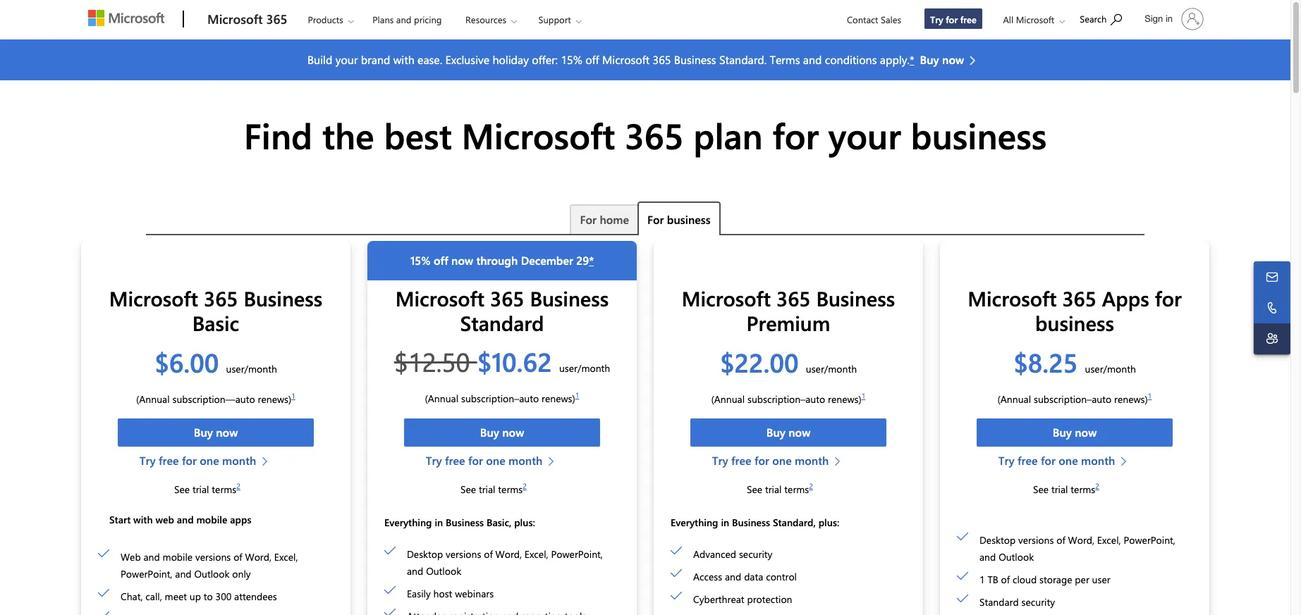 Task type: describe. For each thing, give the bounding box(es) containing it.
in for sign in
[[1166, 13, 1173, 24]]

(annual subscription–auto renews) 1 for $12.50
[[425, 391, 579, 405]]

subscription–auto for $22.00
[[748, 393, 826, 406]]

4 month from the left
[[1082, 453, 1115, 468]]

microsoft image
[[88, 10, 164, 26]]

microsoft inside dropdown button
[[1016, 13, 1055, 25]]

$22.00
[[720, 345, 799, 379]]

microsoft 365 business standard
[[396, 285, 609, 336]]

standard security
[[980, 596, 1055, 609]]

pricing
[[414, 13, 442, 25]]

and up "tb"
[[980, 551, 996, 564]]

1 for $12.50
[[575, 391, 579, 401]]

and up easily
[[407, 565, 423, 579]]

for business
[[648, 212, 711, 227]]

products
[[308, 13, 343, 25]]

build your brand with ease. exclusive holiday offer: 15% off microsoft 365 business standard. terms and conditions apply. * buy now
[[308, 52, 964, 67]]

for home
[[580, 212, 629, 227]]

0 vertical spatial business
[[911, 111, 1047, 159]]

1 see from the left
[[174, 483, 190, 496]]

1 vertical spatial your
[[829, 111, 901, 159]]

plus: for everything in business basic, plus:
[[514, 516, 535, 530]]

of right "tb"
[[1001, 573, 1010, 587]]

all microsoft
[[1003, 13, 1055, 25]]

2 try free for one month link from the left
[[426, 453, 562, 470]]

300
[[216, 591, 232, 604]]

microsoft 365
[[207, 11, 287, 28]]

sign in
[[1145, 13, 1173, 24]]

find
[[244, 111, 313, 159]]

user/month inside $12.50 $10.62 user/month
[[559, 362, 610, 375]]

standard,
[[773, 516, 816, 530]]

ease.
[[418, 52, 442, 67]]

2 terms from the left
[[498, 483, 523, 496]]

3 try free for one month from the left
[[712, 453, 829, 468]]

web and mobile versions of word, excel, powerpoint, and outlook only
[[121, 551, 298, 582]]

contact sales
[[847, 13, 902, 25]]

1 vertical spatial with
[[133, 513, 153, 527]]

of up the storage
[[1057, 534, 1066, 547]]

protection
[[747, 594, 793, 607]]

0 horizontal spatial off
[[434, 253, 448, 268]]

$8.25
[[1014, 345, 1078, 379]]

$12.50
[[394, 344, 470, 379]]

access and data control
[[693, 571, 797, 584]]

sign in link
[[1137, 2, 1210, 36]]

$22.00 user/month
[[720, 345, 857, 379]]

buy for 1st try free for one month link from left
[[194, 425, 213, 440]]

contact sales link
[[841, 1, 908, 35]]

for home link
[[570, 205, 639, 234]]

$6.00 user/month
[[155, 345, 277, 379]]

1 try free for one month from the left
[[140, 453, 256, 468]]

brand
[[361, 52, 390, 67]]

data
[[744, 571, 764, 584]]

cloud
[[1013, 573, 1037, 587]]

microsoft inside microsoft 365 apps for business
[[968, 285, 1057, 312]]

1 horizontal spatial excel,
[[525, 548, 549, 562]]

1 link for $12.50
[[575, 391, 579, 401]]

microsoft 365 business basic
[[109, 285, 323, 336]]

365 for microsoft 365 apps for business
[[1063, 285, 1097, 312]]

4 try free for one month from the left
[[999, 453, 1115, 468]]

try for free
[[930, 13, 977, 25]]

1 try free for one month link from the left
[[140, 453, 275, 470]]

$12.50 $10.62 user/month
[[394, 344, 610, 379]]

1 trial from the left
[[193, 483, 209, 496]]

chat,
[[121, 591, 143, 604]]

cyberthreat protection
[[693, 594, 793, 607]]

support button
[[527, 1, 593, 38]]

home
[[600, 212, 629, 227]]

renews) for $22.00
[[828, 393, 862, 406]]

user/month for $8.25
[[1085, 362, 1136, 376]]

cyberthreat
[[693, 594, 745, 607]]

of inside web and mobile versions of word, excel, powerpoint, and outlook only
[[234, 551, 242, 565]]

4 terms from the left
[[1071, 483, 1096, 496]]

2 try free for one month from the left
[[426, 453, 543, 468]]

2 horizontal spatial outlook
[[999, 551, 1034, 564]]

try for free link
[[924, 8, 983, 30]]

to
[[204, 591, 213, 604]]

plans and pricing
[[373, 13, 442, 25]]

microsoft inside microsoft 365 business standard
[[396, 285, 485, 312]]

renews) for $12.50
[[542, 392, 575, 405]]

word, inside web and mobile versions of word, excel, powerpoint, and outlook only
[[245, 551, 272, 565]]

versions inside web and mobile versions of word, excel, powerpoint, and outlook only
[[195, 551, 231, 565]]

buy for 1st try free for one month link from right
[[1053, 425, 1072, 440]]

control
[[766, 571, 797, 584]]

sales
[[881, 13, 902, 25]]

business for microsoft 365 business basic
[[244, 285, 323, 312]]

0 vertical spatial mobile
[[196, 513, 227, 527]]

Search search field
[[1073, 2, 1137, 34]]

2 see trial terms from the left
[[461, 483, 523, 496]]

apps
[[230, 513, 251, 527]]

3 terms from the left
[[785, 483, 809, 496]]

host
[[434, 588, 452, 601]]

4 one from the left
[[1059, 453, 1078, 468]]

and right web at the left of page
[[144, 551, 160, 565]]

4 buy now from the left
[[1053, 425, 1097, 440]]

meet
[[165, 591, 187, 604]]

powerpoint, inside web and mobile versions of word, excel, powerpoint, and outlook only
[[121, 568, 172, 582]]

all microsoft button
[[992, 1, 1072, 38]]

3 month from the left
[[795, 453, 829, 468]]

support
[[539, 13, 571, 25]]

29
[[577, 253, 589, 268]]

through
[[476, 253, 518, 268]]

1 tb of cloud storage per user
[[980, 573, 1111, 587]]

search button
[[1074, 2, 1129, 34]]

standard inside microsoft 365 business standard
[[460, 310, 544, 336]]

1 link for $22.00
[[862, 392, 866, 402]]

everything in business basic, plus:
[[384, 516, 535, 530]]

find the best microsoft 365 plan for your business
[[244, 111, 1047, 159]]

0 vertical spatial off
[[586, 52, 599, 67]]

search
[[1080, 13, 1107, 25]]

business for everything in business basic, plus:
[[446, 516, 484, 530]]

security for advanced security
[[739, 548, 773, 562]]

3 see from the left
[[747, 483, 763, 496]]

sign
[[1145, 13, 1163, 24]]

business for microsoft 365 business premium
[[817, 285, 895, 312]]

for for for home
[[580, 212, 597, 227]]

1 buy now from the left
[[194, 425, 238, 440]]

all
[[1003, 13, 1014, 25]]

chat, call, meet up to 300 attendees
[[121, 591, 277, 604]]

apply.
[[880, 52, 910, 67]]

3 buy now from the left
[[767, 425, 811, 440]]

and left data
[[725, 571, 742, 584]]

plan
[[694, 111, 763, 159]]

2 horizontal spatial word,
[[1068, 534, 1095, 547]]

business inside for business link
[[667, 212, 711, 227]]

(annual subscription–auto renews) 1 for $22.00
[[712, 392, 866, 406]]

subscription—auto
[[172, 393, 255, 406]]

premium
[[747, 310, 831, 336]]

resources
[[466, 13, 506, 25]]

(annual for $8.25
[[998, 393, 1031, 406]]

only
[[232, 568, 251, 582]]

2 horizontal spatial versions
[[1019, 534, 1054, 547]]

1 for $6.00
[[292, 392, 296, 402]]

2 see from the left
[[461, 483, 476, 496]]

(annual for $6.00
[[136, 393, 170, 406]]

microsoft inside microsoft 365 business premium
[[682, 285, 771, 312]]

(annual subscription—auto renews) 1
[[136, 392, 296, 406]]

apps
[[1103, 285, 1150, 312]]

buy for third try free for one month link
[[767, 425, 786, 440]]



Task type: locate. For each thing, give the bounding box(es) containing it.
0 horizontal spatial outlook
[[194, 568, 230, 582]]

2 horizontal spatial powerpoint,
[[1124, 534, 1176, 547]]

365 inside microsoft 365 link
[[266, 11, 287, 28]]

word, up only
[[245, 551, 272, 565]]

renews) down $22.00 user/month
[[828, 393, 862, 406]]

$8.25 user/month
[[1014, 345, 1136, 379]]

1 vertical spatial *
[[589, 253, 594, 268]]

2 trial from the left
[[479, 483, 496, 496]]

365 inside microsoft 365 apps for business
[[1063, 285, 1097, 312]]

user/month inside $6.00 user/month
[[226, 362, 277, 376]]

business inside microsoft 365 business premium
[[817, 285, 895, 312]]

of down basic,
[[484, 548, 493, 562]]

0 horizontal spatial everything
[[384, 516, 432, 530]]

user/month up (annual subscription—auto renews) 1
[[226, 362, 277, 376]]

0 vertical spatial desktop
[[980, 534, 1016, 547]]

business for everything in business standard, plus:
[[732, 516, 770, 530]]

1 inside (annual subscription—auto renews) 1
[[292, 392, 296, 402]]

0 vertical spatial your
[[336, 52, 358, 67]]

mobile left apps
[[196, 513, 227, 527]]

4 try free for one month link from the left
[[999, 453, 1135, 470]]

1 link for $6.00
[[292, 392, 296, 402]]

1 vertical spatial mobile
[[163, 551, 193, 565]]

(annual subscription–auto renews) 1 down $22.00 user/month
[[712, 392, 866, 406]]

renews) for $8.25
[[1115, 393, 1148, 406]]

$10.62
[[477, 344, 552, 379]]

with left ease.
[[393, 52, 415, 67]]

2 horizontal spatial (annual subscription–auto renews) 1
[[998, 392, 1152, 406]]

user/month inside "$8.25 user/month"
[[1085, 362, 1136, 376]]

and right plans
[[396, 13, 412, 25]]

subscription–auto for $12.50
[[461, 392, 539, 405]]

versions down everything in business basic, plus:
[[446, 548, 481, 562]]

2 vertical spatial powerpoint,
[[121, 568, 172, 582]]

up
[[190, 591, 201, 604]]

plans
[[373, 13, 394, 25]]

your
[[336, 52, 358, 67], [829, 111, 901, 159]]

the
[[322, 111, 374, 159]]

standard up $12.50 $10.62 user/month
[[460, 310, 544, 336]]

1 horizontal spatial * link
[[910, 52, 915, 67]]

in up advanced security at the bottom right of page
[[721, 516, 730, 530]]

mobile inside web and mobile versions of word, excel, powerpoint, and outlook only
[[163, 551, 193, 565]]

15% off now through december 29 *
[[410, 253, 594, 268]]

security down 1 tb of cloud storage per user
[[1022, 596, 1055, 609]]

* link for 15% off now through december 29
[[589, 253, 594, 268]]

web
[[121, 551, 141, 565]]

0 horizontal spatial subscription–auto
[[461, 392, 539, 405]]

1 horizontal spatial outlook
[[426, 565, 461, 579]]

0 vertical spatial powerpoint,
[[1124, 534, 1176, 547]]

1 vertical spatial business
[[667, 212, 711, 227]]

(annual
[[425, 392, 459, 405], [136, 393, 170, 406], [712, 393, 745, 406], [998, 393, 1031, 406]]

1 horizontal spatial *
[[910, 52, 915, 67]]

1 horizontal spatial desktop versions of word, excel, powerpoint, and outlook
[[980, 534, 1176, 564]]

(annual down "$8.25"
[[998, 393, 1031, 406]]

2 horizontal spatial subscription–auto
[[1034, 393, 1112, 406]]

subscription–auto down $12.50 $10.62 user/month
[[461, 392, 539, 405]]

versions up 1 tb of cloud storage per user
[[1019, 534, 1054, 547]]

0 horizontal spatial (annual subscription–auto renews) 1
[[425, 391, 579, 405]]

see trial terms
[[174, 483, 237, 496], [461, 483, 523, 496], [747, 483, 809, 496], [1034, 483, 1096, 496]]

subscription–auto
[[461, 392, 539, 405], [748, 393, 826, 406], [1034, 393, 1112, 406]]

0 horizontal spatial versions
[[195, 551, 231, 565]]

versions
[[1019, 534, 1054, 547], [446, 548, 481, 562], [195, 551, 231, 565]]

(annual down $22.00
[[712, 393, 745, 406]]

1 for $22.00
[[862, 392, 866, 402]]

renews) down "$8.25 user/month"
[[1115, 393, 1148, 406]]

1 plus: from the left
[[514, 516, 535, 530]]

terms
[[770, 52, 800, 67]]

advanced security
[[693, 548, 773, 562]]

for for for business
[[648, 212, 664, 227]]

outlook up "host"
[[426, 565, 461, 579]]

offer:
[[532, 52, 558, 67]]

1 horizontal spatial security
[[1022, 596, 1055, 609]]

buy now
[[194, 425, 238, 440], [480, 425, 524, 440], [767, 425, 811, 440], [1053, 425, 1097, 440]]

0 vertical spatial 15%
[[561, 52, 583, 67]]

3 trial from the left
[[765, 483, 782, 496]]

user/month for $6.00
[[226, 362, 277, 376]]

security for standard security
[[1022, 596, 1055, 609]]

2 horizontal spatial excel,
[[1098, 534, 1121, 547]]

2 vertical spatial business
[[1036, 310, 1115, 336]]

1 horizontal spatial for
[[648, 212, 664, 227]]

0 vertical spatial standard
[[460, 310, 544, 336]]

everything
[[384, 516, 432, 530], [671, 516, 719, 530]]

0 horizontal spatial your
[[336, 52, 358, 67]]

1 vertical spatial powerpoint,
[[551, 548, 603, 562]]

0 horizontal spatial plus:
[[514, 516, 535, 530]]

buy
[[920, 52, 939, 67], [194, 425, 213, 440], [480, 425, 499, 440], [767, 425, 786, 440], [1053, 425, 1072, 440]]

off left through
[[434, 253, 448, 268]]

versions up to
[[195, 551, 231, 565]]

for
[[946, 13, 958, 25], [773, 111, 819, 159], [1155, 285, 1182, 312], [182, 453, 197, 468], [468, 453, 483, 468], [755, 453, 770, 468], [1041, 453, 1056, 468]]

2 one from the left
[[486, 453, 506, 468]]

outlook up cloud
[[999, 551, 1034, 564]]

(annual subscription–auto renews) 1
[[425, 391, 579, 405], [712, 392, 866, 406], [998, 392, 1152, 406]]

365 for microsoft 365 business premium
[[777, 285, 811, 312]]

$6.00
[[155, 345, 219, 379]]

(annual inside (annual subscription—auto renews) 1
[[136, 393, 170, 406]]

0 vertical spatial * link
[[910, 52, 915, 67]]

in left basic,
[[435, 516, 443, 530]]

everything for everything in business basic, plus:
[[384, 516, 432, 530]]

0 horizontal spatial standard
[[460, 310, 544, 336]]

0 horizontal spatial powerpoint,
[[121, 568, 172, 582]]

1 terms from the left
[[212, 483, 237, 496]]

subscription–auto down "$8.25 user/month"
[[1034, 393, 1112, 406]]

subscription–auto for $8.25
[[1034, 393, 1112, 406]]

in for everything in business basic, plus:
[[435, 516, 443, 530]]

0 horizontal spatial for
[[580, 212, 597, 227]]

desktop versions of word, excel, powerpoint, and outlook up per
[[980, 534, 1176, 564]]

security up data
[[739, 548, 773, 562]]

0 horizontal spatial desktop versions of word, excel, powerpoint, and outlook
[[407, 548, 603, 579]]

outlook inside web and mobile versions of word, excel, powerpoint, and outlook only
[[194, 568, 230, 582]]

1 horizontal spatial mobile
[[196, 513, 227, 527]]

(annual for $12.50
[[425, 392, 459, 405]]

with
[[393, 52, 415, 67], [133, 513, 153, 527]]

desktop up "tb"
[[980, 534, 1016, 547]]

1 vertical spatial standard
[[980, 596, 1019, 609]]

1 vertical spatial * link
[[589, 253, 594, 268]]

products button
[[296, 1, 365, 38]]

of up only
[[234, 551, 242, 565]]

1 link for $8.25
[[1148, 392, 1152, 402]]

2 everything from the left
[[671, 516, 719, 530]]

contact
[[847, 13, 879, 25]]

desktop versions of word, excel, powerpoint, and outlook
[[980, 534, 1176, 564], [407, 548, 603, 579]]

2 for from the left
[[648, 212, 664, 227]]

1 month from the left
[[222, 453, 256, 468]]

1 link
[[575, 391, 579, 401], [292, 392, 296, 402], [862, 392, 866, 402], [1148, 392, 1152, 402]]

standard down "tb"
[[980, 596, 1019, 609]]

(annual down $6.00
[[136, 393, 170, 406]]

call,
[[146, 591, 162, 604]]

basic
[[192, 310, 239, 336]]

business inside microsoft 365 business standard
[[530, 285, 609, 312]]

standard.
[[720, 52, 767, 67]]

1 horizontal spatial subscription–auto
[[748, 393, 826, 406]]

desktop
[[980, 534, 1016, 547], [407, 548, 443, 562]]

storage
[[1040, 573, 1073, 587]]

1 horizontal spatial standard
[[980, 596, 1019, 609]]

mobile
[[196, 513, 227, 527], [163, 551, 193, 565]]

2 buy now from the left
[[480, 425, 524, 440]]

tb
[[988, 573, 999, 587]]

resources button
[[454, 1, 528, 38]]

renews) inside (annual subscription—auto renews) 1
[[258, 393, 292, 406]]

start with web and mobile apps
[[109, 513, 251, 527]]

365 for microsoft 365 business standard
[[490, 285, 524, 312]]

renews) right subscription—auto
[[258, 393, 292, 406]]

attendees
[[234, 591, 277, 604]]

3 one from the left
[[773, 453, 792, 468]]

business
[[911, 111, 1047, 159], [667, 212, 711, 227], [1036, 310, 1115, 336]]

0 horizontal spatial in
[[435, 516, 443, 530]]

microsoft
[[207, 11, 263, 28], [1016, 13, 1055, 25], [602, 52, 650, 67], [462, 111, 615, 159], [109, 285, 198, 312], [396, 285, 485, 312], [682, 285, 771, 312], [968, 285, 1057, 312]]

try
[[930, 13, 944, 25], [140, 453, 156, 468], [426, 453, 442, 468], [712, 453, 728, 468], [999, 453, 1015, 468]]

easily
[[407, 588, 431, 601]]

word, down basic,
[[496, 548, 522, 562]]

1 one from the left
[[200, 453, 219, 468]]

1 horizontal spatial with
[[393, 52, 415, 67]]

basic,
[[487, 516, 512, 530]]

1 horizontal spatial off
[[586, 52, 599, 67]]

month
[[222, 453, 256, 468], [509, 453, 543, 468], [795, 453, 829, 468], [1082, 453, 1115, 468]]

1 for from the left
[[580, 212, 597, 227]]

desktop up easily
[[407, 548, 443, 562]]

365 for microsoft 365
[[266, 11, 287, 28]]

1 horizontal spatial (annual subscription–auto renews) 1
[[712, 392, 866, 406]]

exclusive
[[446, 52, 490, 67]]

business for microsoft 365 business standard
[[530, 285, 609, 312]]

4 see from the left
[[1034, 483, 1049, 496]]

renews) for $6.00
[[258, 393, 292, 406]]

mobile down start with web and mobile apps
[[163, 551, 193, 565]]

1 horizontal spatial versions
[[446, 548, 481, 562]]

0 horizontal spatial 15%
[[410, 253, 431, 268]]

for inside microsoft 365 apps for business
[[1155, 285, 1182, 312]]

off right offer:
[[586, 52, 599, 67]]

user/month down the premium
[[806, 362, 857, 376]]

1 horizontal spatial 15%
[[561, 52, 583, 67]]

0 vertical spatial *
[[910, 52, 915, 67]]

start
[[109, 513, 131, 527]]

web
[[155, 513, 174, 527]]

best
[[384, 111, 452, 159]]

and right 'web'
[[177, 513, 194, 527]]

1 horizontal spatial your
[[829, 111, 901, 159]]

free
[[961, 13, 977, 25], [159, 453, 179, 468], [445, 453, 465, 468], [732, 453, 752, 468], [1018, 453, 1038, 468]]

subscription–auto down $22.00 user/month
[[748, 393, 826, 406]]

1 horizontal spatial plus:
[[819, 516, 840, 530]]

1 see trial terms from the left
[[174, 483, 237, 496]]

user/month right "$8.25"
[[1085, 362, 1136, 376]]

access
[[693, 571, 723, 584]]

build
[[308, 52, 332, 67]]

word,
[[1068, 534, 1095, 547], [496, 548, 522, 562], [245, 551, 272, 565]]

microsoft inside microsoft 365 business basic
[[109, 285, 198, 312]]

1 horizontal spatial everything
[[671, 516, 719, 530]]

365 for microsoft 365 business basic
[[204, 285, 238, 312]]

(annual subscription–auto renews) 1 down $12.50 $10.62 user/month
[[425, 391, 579, 405]]

user/month for $22.00
[[806, 362, 857, 376]]

microsoft 365 apps for business
[[968, 285, 1182, 336]]

user/month inside $22.00 user/month
[[806, 362, 857, 376]]

365
[[266, 11, 287, 28], [653, 52, 671, 67], [625, 111, 684, 159], [204, 285, 238, 312], [490, 285, 524, 312], [777, 285, 811, 312], [1063, 285, 1097, 312]]

1 vertical spatial desktop
[[407, 548, 443, 562]]

easily host webinars
[[407, 588, 494, 601]]

user/month right $10.62 at bottom
[[559, 362, 610, 375]]

0 horizontal spatial mobile
[[163, 551, 193, 565]]

in for everything in business standard, plus:
[[721, 516, 730, 530]]

1 vertical spatial off
[[434, 253, 448, 268]]

4 see trial terms from the left
[[1034, 483, 1096, 496]]

trial
[[193, 483, 209, 496], [479, 483, 496, 496], [765, 483, 782, 496], [1052, 483, 1068, 496]]

for right home
[[648, 212, 664, 227]]

0 horizontal spatial word,
[[245, 551, 272, 565]]

december
[[521, 253, 573, 268]]

in right sign on the top of the page
[[1166, 13, 1173, 24]]

1 horizontal spatial word,
[[496, 548, 522, 562]]

0 vertical spatial security
[[739, 548, 773, 562]]

business inside microsoft 365 apps for business
[[1036, 310, 1115, 336]]

(annual subscription–auto renews) 1 for $8.25
[[998, 392, 1152, 406]]

with left 'web'
[[133, 513, 153, 527]]

word, up per
[[1068, 534, 1095, 547]]

conditions
[[825, 52, 877, 67]]

off
[[586, 52, 599, 67], [434, 253, 448, 268]]

1 vertical spatial security
[[1022, 596, 1055, 609]]

plus: for everything in business standard, plus:
[[819, 516, 840, 530]]

* link for build your brand with ease. exclusive holiday offer: 15% off microsoft 365 business standard. terms and conditions apply.
[[910, 52, 915, 67]]

3 try free for one month link from the left
[[712, 453, 848, 470]]

2 month from the left
[[509, 453, 543, 468]]

excel, inside web and mobile versions of word, excel, powerpoint, and outlook only
[[274, 551, 298, 565]]

now
[[943, 52, 964, 67], [452, 253, 473, 268], [216, 425, 238, 440], [502, 425, 524, 440], [789, 425, 811, 440], [1075, 425, 1097, 440]]

365 inside microsoft 365 business premium
[[777, 285, 811, 312]]

0 horizontal spatial security
[[739, 548, 773, 562]]

1 vertical spatial 15%
[[410, 253, 431, 268]]

2 horizontal spatial in
[[1166, 13, 1173, 24]]

and
[[396, 13, 412, 25], [803, 52, 822, 67], [177, 513, 194, 527], [980, 551, 996, 564], [144, 551, 160, 565], [407, 565, 423, 579], [175, 568, 192, 582], [725, 571, 742, 584]]

plus: right basic,
[[514, 516, 535, 530]]

0 horizontal spatial excel,
[[274, 551, 298, 565]]

and right 'terms'
[[803, 52, 822, 67]]

1 horizontal spatial in
[[721, 516, 730, 530]]

buy for second try free for one month link from the left
[[480, 425, 499, 440]]

plus: right 'standard,'
[[819, 516, 840, 530]]

1 horizontal spatial desktop
[[980, 534, 1016, 547]]

4 trial from the left
[[1052, 483, 1068, 496]]

microsoft 365 business premium
[[682, 285, 895, 336]]

for left home
[[580, 212, 597, 227]]

microsoft 365 link
[[200, 1, 294, 39]]

(annual down $12.50 at the bottom left of the page
[[425, 392, 459, 405]]

365 inside microsoft 365 business standard
[[490, 285, 524, 312]]

holiday
[[493, 52, 529, 67]]

365 inside microsoft 365 business basic
[[204, 285, 238, 312]]

0 horizontal spatial with
[[133, 513, 153, 527]]

advanced
[[693, 548, 737, 562]]

business inside microsoft 365 business basic
[[244, 285, 323, 312]]

everything in business standard, plus:
[[671, 516, 840, 530]]

1 horizontal spatial powerpoint,
[[551, 548, 603, 562]]

and up meet
[[175, 568, 192, 582]]

user
[[1092, 573, 1111, 587]]

everything for everything in business standard, plus:
[[671, 516, 719, 530]]

webinars
[[455, 588, 494, 601]]

desktop versions of word, excel, powerpoint, and outlook down basic,
[[407, 548, 603, 579]]

0 vertical spatial with
[[393, 52, 415, 67]]

0 horizontal spatial *
[[589, 253, 594, 268]]

try free for one month
[[140, 453, 256, 468], [426, 453, 543, 468], [712, 453, 829, 468], [999, 453, 1115, 468]]

0 horizontal spatial * link
[[589, 253, 594, 268]]

1 for $8.25
[[1148, 392, 1152, 402]]

for business link
[[638, 202, 721, 236]]

0 horizontal spatial desktop
[[407, 548, 443, 562]]

(annual subscription–auto renews) 1 down "$8.25 user/month"
[[998, 392, 1152, 406]]

1 everything from the left
[[384, 516, 432, 530]]

excel,
[[1098, 534, 1121, 547], [525, 548, 549, 562], [274, 551, 298, 565]]

3 see trial terms from the left
[[747, 483, 809, 496]]

2 plus: from the left
[[819, 516, 840, 530]]

(annual for $22.00
[[712, 393, 745, 406]]

per
[[1075, 573, 1090, 587]]

outlook up to
[[194, 568, 230, 582]]

renews) down $10.62 at bottom
[[542, 392, 575, 405]]

plans and pricing link
[[366, 1, 448, 35]]



Task type: vqa. For each thing, say whether or not it's contained in the screenshot.
prevention
no



